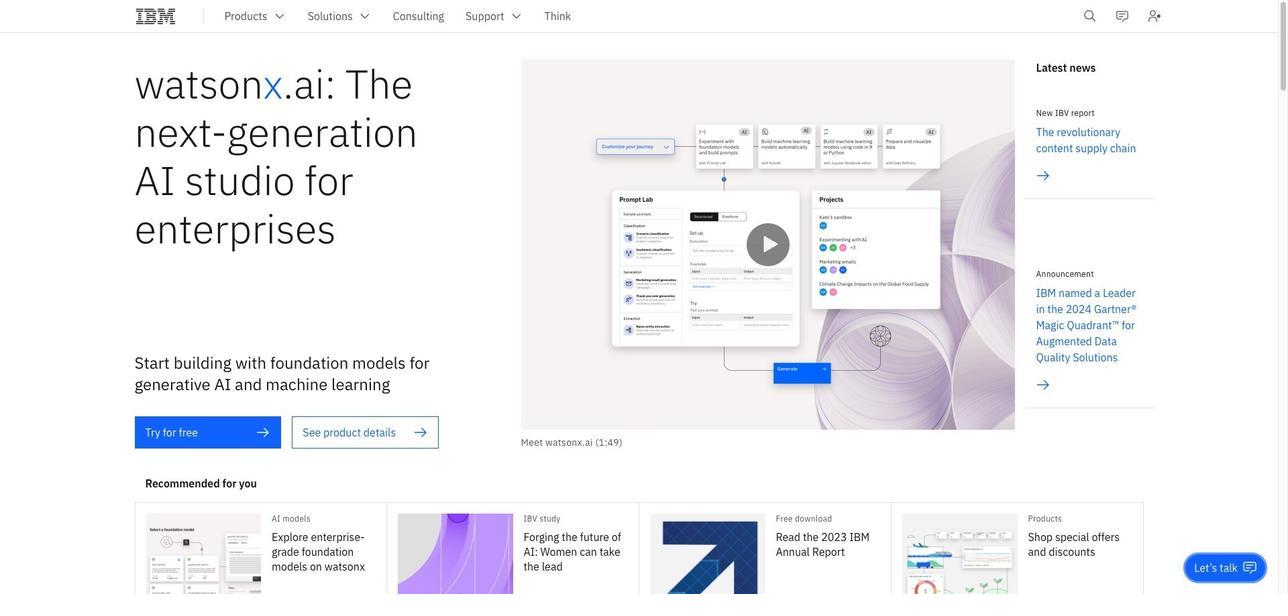 Task type: locate. For each thing, give the bounding box(es) containing it.
let's talk element
[[1195, 561, 1238, 576]]



Task type: vqa. For each thing, say whether or not it's contained in the screenshot.
YOUR PRIVACY CHOICES element
no



